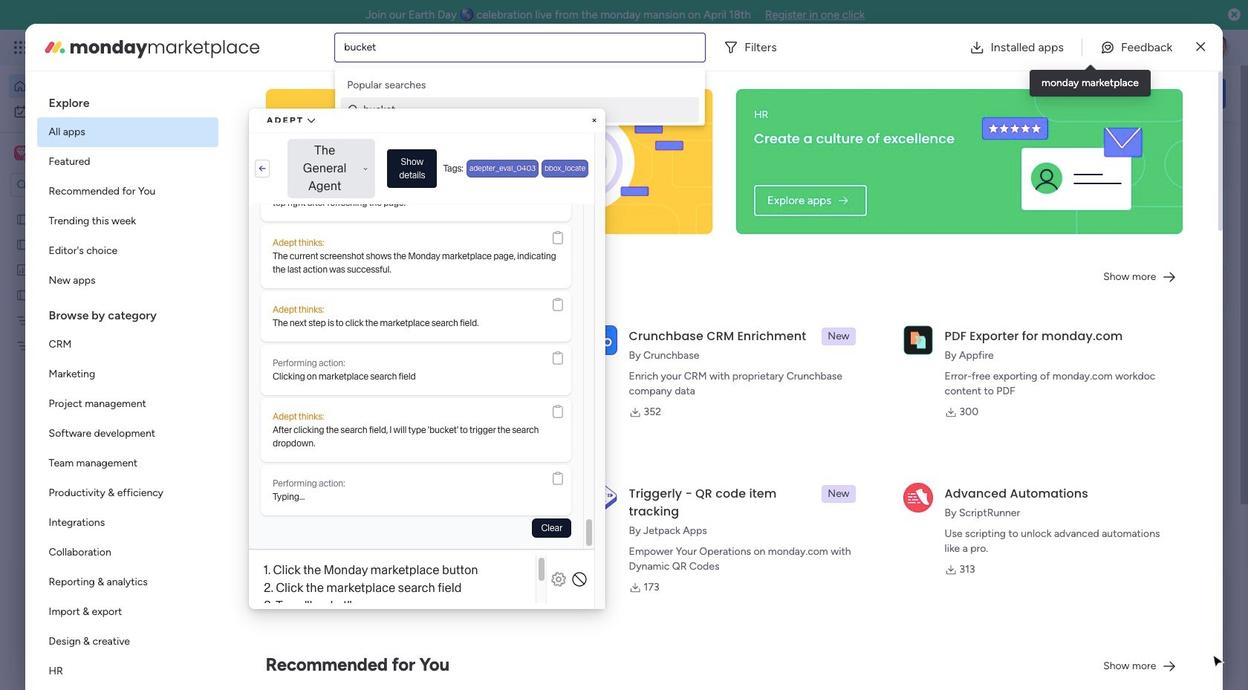 Task type: vqa. For each thing, say whether or not it's contained in the screenshot.
Primary Contacts field
no



Task type: locate. For each thing, give the bounding box(es) containing it.
Search in workspace field
[[31, 177, 124, 194]]

component image
[[248, 324, 262, 338], [734, 324, 748, 338]]

1 horizontal spatial terry turtle image
[[1207, 36, 1231, 59]]

1 component image from the left
[[248, 324, 262, 338]]

1 workspace image from the left
[[14, 145, 29, 161]]

list box
[[37, 83, 218, 691], [0, 203, 190, 559]]

monday marketplace image
[[1083, 40, 1098, 55]]

heading
[[37, 83, 218, 117], [37, 296, 218, 330]]

0 vertical spatial check circle image
[[1026, 169, 1035, 180]]

update feed image
[[1018, 40, 1033, 55]]

1 banner logo image from the left
[[502, 89, 695, 234]]

public board image
[[16, 212, 30, 226], [16, 288, 30, 302], [248, 301, 265, 317], [248, 483, 265, 500]]

help image
[[1152, 40, 1167, 55]]

2 image
[[1029, 30, 1042, 47]]

option
[[9, 74, 181, 98], [9, 100, 181, 123], [37, 117, 218, 147], [37, 147, 218, 177], [37, 177, 218, 207], [0, 206, 190, 209], [37, 207, 218, 236], [37, 236, 218, 266], [37, 266, 218, 296], [37, 330, 218, 360], [37, 360, 218, 390], [37, 390, 218, 419], [37, 419, 218, 449], [37, 449, 218, 479], [37, 479, 218, 508], [37, 508, 218, 538], [37, 538, 218, 568], [37, 568, 218, 598], [37, 598, 218, 627], [37, 627, 218, 657], [37, 657, 218, 687]]

app logo image
[[272, 325, 302, 355], [588, 325, 617, 355], [904, 325, 933, 355], [272, 482, 302, 514], [588, 483, 617, 513], [904, 483, 933, 513]]

search everything image
[[1119, 40, 1134, 55]]

1 vertical spatial check circle image
[[1026, 188, 1035, 199]]

2 banner logo image from the left
[[973, 89, 1166, 234]]

1 horizontal spatial component image
[[734, 324, 748, 338]]

0 vertical spatial heading
[[37, 83, 218, 117]]

v2 bolt switch image
[[1131, 85, 1140, 101]]

v2 user feedback image
[[1016, 85, 1027, 102]]

banner logo image
[[502, 89, 695, 234], [973, 89, 1166, 234]]

templates image image
[[1017, 329, 1213, 431]]

0 horizontal spatial banner logo image
[[502, 89, 695, 234]]

0 horizontal spatial component image
[[248, 324, 262, 338]]

1 check circle image from the top
[[1026, 169, 1035, 180]]

1 vertical spatial heading
[[37, 296, 218, 330]]

0 horizontal spatial terry turtle image
[[265, 641, 294, 671]]

workspace image
[[14, 145, 29, 161], [16, 145, 27, 161]]

check circle image
[[1026, 169, 1035, 180], [1026, 188, 1035, 199]]

1 heading from the top
[[37, 83, 218, 117]]

terry turtle image
[[1207, 36, 1231, 59], [265, 641, 294, 671]]

1 horizontal spatial banner logo image
[[973, 89, 1166, 234]]

add to favorites image
[[441, 301, 456, 316]]



Task type: describe. For each thing, give the bounding box(es) containing it.
2 workspace image from the left
[[16, 145, 27, 161]]

monday marketplace image
[[43, 35, 67, 59]]

2 check circle image from the top
[[1026, 188, 1035, 199]]

0 vertical spatial terry turtle image
[[1207, 36, 1231, 59]]

Dropdown input text field
[[344, 41, 378, 54]]

2 heading from the top
[[37, 296, 218, 330]]

notifications image
[[985, 40, 1000, 55]]

dapulse x slim image
[[1204, 138, 1222, 155]]

quick search results list box
[[230, 169, 968, 548]]

circle o image
[[1026, 207, 1035, 218]]

select product image
[[13, 40, 28, 55]]

dapulse x slim image
[[1197, 38, 1206, 56]]

2 component image from the left
[[734, 324, 748, 338]]

circle o image
[[1026, 226, 1035, 237]]

close update feed (inbox) image
[[230, 589, 248, 607]]

component image
[[248, 507, 262, 520]]

close recently visited image
[[230, 151, 248, 169]]

1 vertical spatial terry turtle image
[[265, 641, 294, 671]]

workspace selection element
[[14, 144, 124, 164]]

getting started element
[[1004, 571, 1227, 631]]

public dashboard image
[[16, 262, 30, 277]]

public board image
[[16, 237, 30, 251]]

see plans image
[[247, 39, 260, 56]]

2 element
[[380, 589, 397, 607]]



